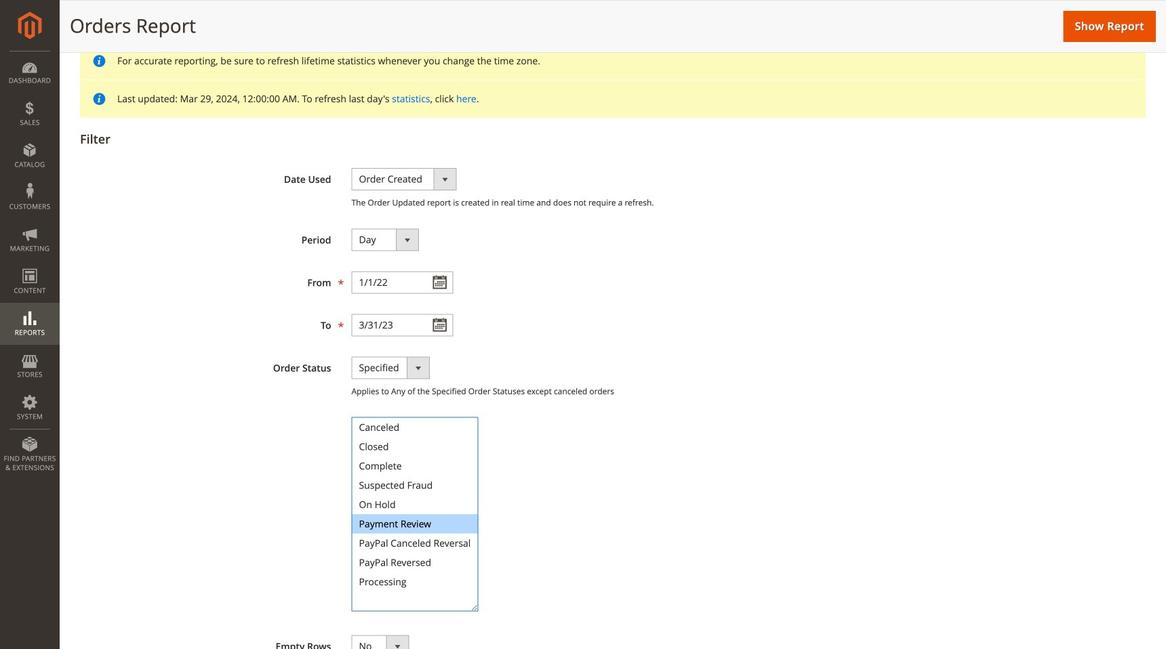 Task type: locate. For each thing, give the bounding box(es) containing it.
menu bar
[[0, 51, 60, 480]]

None text field
[[352, 271, 453, 294], [352, 314, 453, 337], [352, 271, 453, 294], [352, 314, 453, 337]]



Task type: describe. For each thing, give the bounding box(es) containing it.
magento admin panel image
[[18, 12, 42, 39]]



